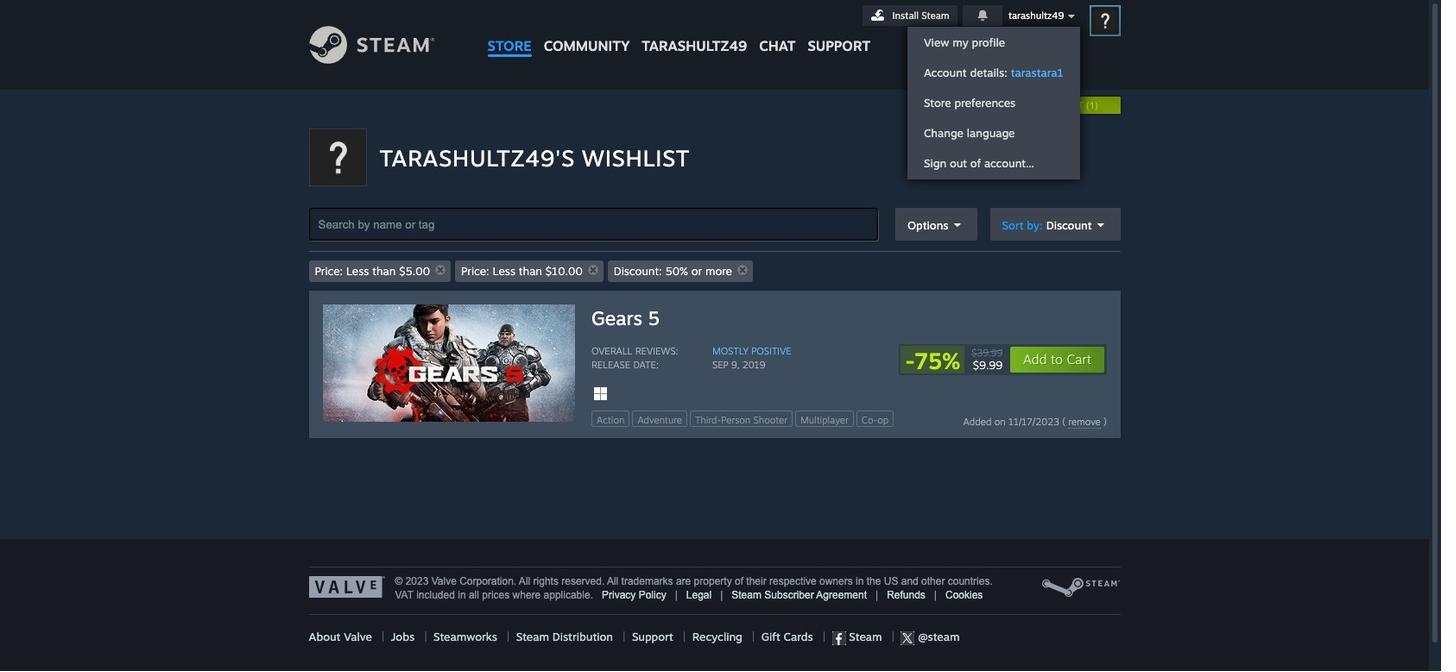 Task type: describe. For each thing, give the bounding box(es) containing it.
reserved.
[[562, 576, 605, 588]]

remove
[[1068, 416, 1101, 428]]

store preferences
[[924, 96, 1016, 110]]

their
[[746, 576, 767, 588]]

Search by name or tag text field
[[309, 208, 878, 241]]

$39.99
[[972, 347, 1002, 359]]

add
[[1023, 352, 1047, 368]]

adventure
[[637, 415, 682, 427]]

2 all from the left
[[607, 576, 619, 588]]

price: for price: less than $5.00
[[315, 264, 343, 278]]

store link
[[482, 0, 538, 63]]

tarashultz49 link
[[636, 0, 753, 63]]

overall
[[591, 345, 632, 358]]

than for $5.00
[[373, 264, 396, 278]]

to
[[1051, 352, 1063, 368]]

view
[[924, 35, 950, 49]]

2
[[1004, 100, 1009, 111]]

1 horizontal spatial (
[[1062, 416, 1065, 428]]

( for 1
[[1087, 100, 1090, 111]]

discount
[[1046, 218, 1092, 232]]

add to cart
[[1023, 352, 1091, 368]]

language
[[967, 126, 1015, 140]]

install steam link
[[862, 5, 957, 26]]

| down other
[[934, 590, 937, 602]]

-
[[905, 347, 915, 375]]

corporation.
[[460, 576, 517, 588]]

by:
[[1027, 218, 1043, 232]]

chat
[[759, 37, 796, 54]]

1
[[1090, 100, 1095, 111]]

rights
[[533, 576, 559, 588]]

shooter
[[753, 415, 787, 427]]

co-op
[[861, 415, 888, 427]]

jobs
[[391, 630, 415, 644]]

steam inside © 2023 valve corporation.  all rights reserved.  all trademarks are property of their respective owners in the us and other countries. vat included in all prices where applicable. privacy policy | legal | steam subscriber agreement | refunds | cookies
[[732, 590, 762, 602]]

@steam
[[915, 630, 960, 644]]

vat
[[395, 590, 414, 602]]

2019
[[742, 359, 765, 371]]

steam subscriber agreement link
[[732, 590, 867, 602]]

| down the the
[[876, 590, 879, 602]]

tarashultz49's
[[380, 144, 575, 172]]

of inside © 2023 valve corporation.  all rights reserved.  all trademarks are property of their respective owners in the us and other countries. vat included in all prices where applicable. privacy policy | legal | steam subscriber agreement | refunds | cookies
[[735, 576, 744, 588]]

1 horizontal spatial tarashultz49
[[1009, 10, 1064, 22]]

| left jobs link
[[382, 630, 384, 644]]

steam up view
[[922, 10, 950, 22]]

refunds
[[887, 590, 926, 602]]

prices
[[482, 590, 510, 602]]

about valve link
[[309, 630, 372, 644]]

1 horizontal spatial in
[[856, 576, 864, 588]]

| down property
[[720, 590, 723, 602]]

details:
[[970, 66, 1008, 79]]

1 all from the left
[[519, 576, 530, 588]]

community
[[544, 37, 630, 54]]

on
[[994, 416, 1005, 428]]

wishlist
[[954, 100, 998, 111]]

privacy policy link
[[602, 590, 666, 602]]

wishlist                 ( 2 )
[[954, 100, 1013, 111]]

included
[[416, 590, 455, 602]]

$5.00
[[399, 264, 430, 278]]

install
[[893, 10, 919, 22]]

jobs link
[[391, 630, 415, 644]]

reviews:
[[635, 345, 678, 358]]

added on 11/17/2023 ( remove )
[[963, 416, 1107, 428]]

preferences
[[955, 96, 1016, 110]]

©
[[395, 576, 403, 588]]

| down the are
[[675, 590, 678, 602]]

are
[[676, 576, 691, 588]]

discount:  50% or more
[[614, 264, 732, 278]]

release
[[591, 359, 630, 371]]

co-
[[861, 415, 877, 427]]

more
[[706, 264, 732, 278]]

and
[[901, 576, 919, 588]]

support
[[632, 630, 674, 644]]

refunds link
[[887, 590, 926, 602]]

| right steamworks
[[507, 630, 510, 644]]

recycling link
[[692, 630, 743, 644]]

respective
[[770, 576, 817, 588]]

install steam
[[893, 10, 950, 22]]

| left "gift" at the bottom right of page
[[752, 630, 755, 644]]

sign
[[924, 156, 947, 170]]

us
[[884, 576, 899, 588]]

legal link
[[686, 590, 712, 602]]

2 horizontal spatial )
[[1103, 416, 1107, 428]]

) for 1
[[1095, 100, 1098, 111]]

| down the refunds link
[[882, 630, 901, 644]]

price: less than $10.00
[[461, 264, 583, 278]]

tarastara1
[[1011, 66, 1064, 79]]

options
[[908, 218, 949, 232]]

$10.00
[[546, 264, 583, 278]]

recycling
[[692, 630, 743, 644]]

cards
[[784, 630, 813, 644]]

support
[[808, 37, 871, 54]]

countries.
[[948, 576, 993, 588]]

legal
[[686, 590, 712, 602]]

steam down where
[[516, 630, 549, 644]]

1 vertical spatial tarashultz49
[[642, 37, 747, 54]]

-75%
[[905, 347, 960, 375]]

sort by: discount
[[1002, 218, 1092, 232]]



Task type: locate. For each thing, give the bounding box(es) containing it.
support link
[[632, 630, 674, 644]]

sep 9, 2019
[[712, 359, 765, 371]]

all
[[519, 576, 530, 588], [607, 576, 619, 588]]

agreement
[[816, 590, 867, 602]]

2 less from the left
[[493, 264, 516, 278]]

0 horizontal spatial tarashultz49
[[642, 37, 747, 54]]

1 horizontal spatial valve
[[432, 576, 457, 588]]

third-person shooter
[[695, 415, 787, 427]]

change
[[924, 126, 964, 140]]

cart right to
[[1067, 352, 1091, 368]]

tarashultz49 up view my profile link
[[1009, 10, 1064, 22]]

1 horizontal spatial of
[[971, 156, 981, 170]]

@steam link
[[901, 630, 960, 646]]

less left $10.00
[[493, 264, 516, 278]]

than for $10.00
[[519, 264, 542, 278]]

5
[[648, 307, 660, 330]]

price: less than $5.00
[[315, 264, 430, 278]]

| right cards
[[823, 630, 826, 644]]

1 valve software image from the left
[[309, 577, 385, 599]]

1 vertical spatial in
[[458, 590, 466, 602]]

valve software image
[[309, 577, 385, 599], [1041, 577, 1121, 599]]

| right support link
[[683, 630, 686, 644]]

1 horizontal spatial valve software image
[[1041, 577, 1121, 599]]

cart inside the 'add to cart' link
[[1067, 352, 1091, 368]]

0 horizontal spatial valve software image
[[309, 577, 385, 599]]

price: right $5.00
[[461, 264, 489, 278]]

50%
[[665, 264, 688, 278]]

sign out of account...
[[924, 156, 1035, 170]]

) for 2
[[1009, 100, 1013, 111]]

valve inside © 2023 valve corporation.  all rights reserved.  all trademarks are property of their respective owners in the us and other countries. vat included in all prices where applicable. privacy policy | legal | steam subscriber agreement | refunds | cookies
[[432, 576, 457, 588]]

2023
[[406, 576, 429, 588]]

2 valve software image from the left
[[1041, 577, 1121, 599]]

third-
[[695, 415, 721, 427]]

steam down their
[[732, 590, 762, 602]]

( right the wishlist
[[1001, 100, 1004, 111]]

steamworks
[[434, 630, 497, 644]]

0 vertical spatial valve
[[432, 576, 457, 588]]

tarashultz49
[[1009, 10, 1064, 22], [642, 37, 747, 54]]

other
[[922, 576, 945, 588]]

policy
[[639, 590, 666, 602]]

1 horizontal spatial price:
[[461, 264, 489, 278]]

price:
[[315, 264, 343, 278], [461, 264, 489, 278]]

my
[[953, 35, 969, 49]]

0 vertical spatial in
[[856, 576, 864, 588]]

added
[[963, 416, 991, 428]]

or
[[691, 264, 702, 278]]

cart left 1
[[1058, 100, 1084, 111]]

multiplayer
[[800, 415, 848, 427]]

gears 5
[[591, 307, 660, 330]]

cookies
[[946, 590, 983, 602]]

price: for price: less than $10.00
[[461, 264, 489, 278]]

gears
[[591, 307, 642, 330]]

1 less from the left
[[346, 264, 369, 278]]

person
[[721, 415, 750, 427]]

tarashultz49 left 'chat'
[[642, 37, 747, 54]]

less for $5.00
[[346, 264, 369, 278]]

property
[[694, 576, 732, 588]]

0 vertical spatial of
[[971, 156, 981, 170]]

2 price: from the left
[[461, 264, 489, 278]]

0 horizontal spatial less
[[346, 264, 369, 278]]

than
[[373, 264, 396, 278], [519, 264, 542, 278]]

0 horizontal spatial than
[[373, 264, 396, 278]]

support link
[[802, 0, 877, 59]]

profile
[[972, 35, 1005, 49]]

1 than from the left
[[373, 264, 396, 278]]

chat link
[[753, 0, 802, 59]]

than left $10.00
[[519, 264, 542, 278]]

11/17/2023
[[1008, 416, 1059, 428]]

$9.99
[[973, 358, 1002, 372]]

1 horizontal spatial than
[[519, 264, 542, 278]]

change language
[[924, 126, 1015, 140]]

|
[[675, 590, 678, 602], [720, 590, 723, 602], [876, 590, 879, 602], [934, 590, 937, 602], [382, 630, 384, 644], [424, 630, 427, 644], [507, 630, 510, 644], [623, 630, 626, 644], [683, 630, 686, 644], [752, 630, 755, 644], [823, 630, 826, 644], [882, 630, 901, 644]]

0 vertical spatial tarashultz49
[[1009, 10, 1064, 22]]

in left the the
[[856, 576, 864, 588]]

( left remove
[[1062, 416, 1065, 428]]

0 horizontal spatial (
[[1001, 100, 1004, 111]]

valve
[[432, 576, 457, 588], [344, 630, 372, 644]]

( right 2
[[1087, 100, 1090, 111]]

in
[[856, 576, 864, 588], [458, 590, 466, 602]]

( for 2
[[1001, 100, 1004, 111]]

account...
[[985, 156, 1035, 170]]

0 horizontal spatial all
[[519, 576, 530, 588]]

all up privacy
[[607, 576, 619, 588]]

view my profile
[[924, 35, 1005, 49]]

steam link
[[832, 630, 882, 646]]

cookies link
[[946, 590, 983, 602]]

1 vertical spatial valve
[[344, 630, 372, 644]]

subscriber
[[765, 590, 814, 602]]

1 price: from the left
[[315, 264, 343, 278]]

(
[[1001, 100, 1004, 111], [1087, 100, 1090, 111], [1062, 416, 1065, 428]]

cart
[[1058, 100, 1084, 111], [1067, 352, 1091, 368]]

overall reviews:
[[591, 345, 678, 358]]

steam down agreement
[[846, 630, 882, 644]]

gift cards link
[[762, 630, 813, 644]]

wishlist
[[582, 144, 690, 172]]

store
[[488, 37, 532, 54]]

© 2023 valve corporation.  all rights reserved.  all trademarks are property of their respective owners in the us and other countries. vat included in all prices where applicable. privacy policy | legal | steam subscriber agreement | refunds | cookies
[[395, 576, 993, 602]]

in left all
[[458, 590, 466, 602]]

0 horizontal spatial valve
[[344, 630, 372, 644]]

| left support link
[[623, 630, 626, 644]]

1 vertical spatial cart
[[1067, 352, 1091, 368]]

valve up included
[[432, 576, 457, 588]]

| right jobs link
[[424, 630, 427, 644]]

positive
[[751, 345, 791, 358]]

applicable.
[[544, 590, 593, 602]]

about valve | jobs | steamworks | steam distribution | support | recycling | gift cards |
[[309, 630, 832, 644]]

of right the out
[[971, 156, 981, 170]]

1 horizontal spatial less
[[493, 264, 516, 278]]

0 horizontal spatial of
[[735, 576, 744, 588]]

view my profile link
[[908, 28, 1079, 58]]

steamworks link
[[434, 630, 497, 644]]

$39.99 $9.99
[[972, 347, 1002, 372]]

steam distribution link
[[516, 630, 613, 644]]

2 than from the left
[[519, 264, 542, 278]]

all up where
[[519, 576, 530, 588]]

sep
[[712, 359, 728, 371]]

2 horizontal spatial (
[[1087, 100, 1090, 111]]

0 horizontal spatial in
[[458, 590, 466, 602]]

store preferences link
[[908, 88, 1079, 118]]

add to cart link
[[1009, 346, 1105, 374]]

than left $5.00
[[373, 264, 396, 278]]

of left their
[[735, 576, 744, 588]]

out
[[950, 156, 967, 170]]

0 vertical spatial cart
[[1058, 100, 1084, 111]]

less left $5.00
[[346, 264, 369, 278]]

store
[[924, 96, 951, 110]]

0 horizontal spatial price:
[[315, 264, 343, 278]]

account
[[924, 66, 967, 79]]

steam
[[922, 10, 950, 22], [732, 590, 762, 602], [516, 630, 549, 644], [846, 630, 882, 644]]

1 vertical spatial of
[[735, 576, 744, 588]]

discount:
[[614, 264, 662, 278]]

price: left $5.00
[[315, 264, 343, 278]]

)
[[1009, 100, 1013, 111], [1095, 100, 1098, 111], [1103, 416, 1107, 428]]

less for $10.00
[[493, 264, 516, 278]]

1 horizontal spatial all
[[607, 576, 619, 588]]

all
[[469, 590, 479, 602]]

1 horizontal spatial )
[[1095, 100, 1098, 111]]

distribution
[[552, 630, 613, 644]]

gift
[[762, 630, 781, 644]]

sort
[[1002, 218, 1024, 232]]

valve right about
[[344, 630, 372, 644]]

of
[[971, 156, 981, 170], [735, 576, 744, 588]]

0 horizontal spatial )
[[1009, 100, 1013, 111]]

community link
[[538, 0, 636, 63]]



Task type: vqa. For each thing, say whether or not it's contained in the screenshot.
about valve | jobs | steamworks | steam distribution | support | recycling | gift cards |
yes



